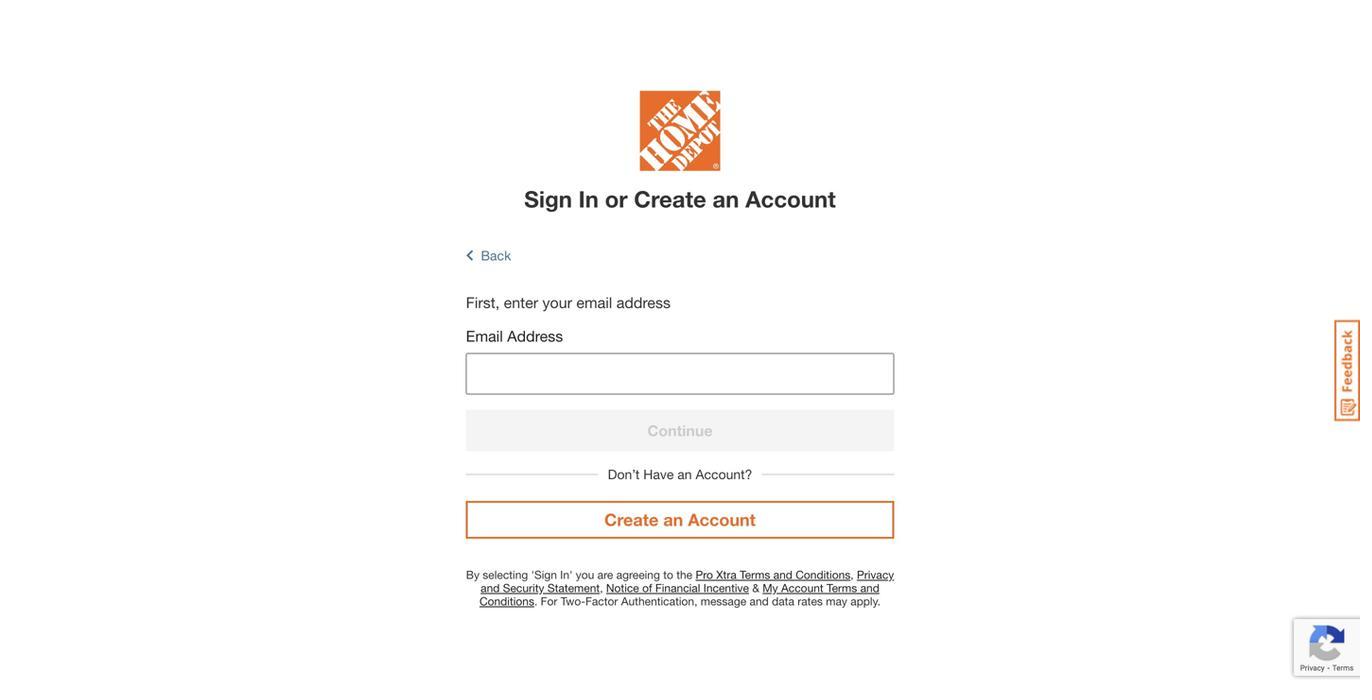 Task type: locate. For each thing, give the bounding box(es) containing it.
account inside button
[[688, 510, 756, 530]]

create down don't
[[604, 510, 659, 530]]

notice of financial incentive link
[[606, 581, 749, 595]]

by
[[466, 568, 479, 581]]

account inside my account terms and conditions
[[781, 581, 823, 595]]

0 horizontal spatial ,
[[600, 581, 603, 595]]

you
[[576, 568, 594, 581]]

and inside the privacy and security statement
[[481, 581, 500, 595]]

2 vertical spatial an
[[663, 510, 683, 530]]

an down don't have an account? on the bottom of the page
[[663, 510, 683, 530]]

financial
[[655, 581, 700, 595]]

account
[[745, 186, 836, 212], [688, 510, 756, 530], [781, 581, 823, 595]]

conditions up rates
[[796, 568, 850, 581]]

create an account
[[604, 510, 756, 530]]

and right 'may'
[[860, 581, 879, 595]]

and
[[773, 568, 792, 581], [481, 581, 500, 595], [860, 581, 879, 595], [750, 595, 769, 608]]

2 vertical spatial account
[[781, 581, 823, 595]]

or
[[605, 186, 628, 212]]

1 horizontal spatial ,
[[850, 568, 854, 581]]

don't
[[608, 467, 640, 482]]

statement
[[547, 581, 600, 595]]

0 vertical spatial create
[[634, 186, 706, 212]]

rates
[[797, 595, 823, 608]]

data
[[772, 595, 794, 608]]

terms right xtra
[[740, 568, 770, 581]]

conditions
[[796, 568, 850, 581], [479, 595, 534, 608]]

thd logo image
[[640, 91, 720, 176]]

an
[[713, 186, 739, 212], [677, 467, 692, 482], [663, 510, 683, 530]]

1 vertical spatial conditions
[[479, 595, 534, 608]]

0 horizontal spatial conditions
[[479, 595, 534, 608]]

1 vertical spatial create
[[604, 510, 659, 530]]

address
[[507, 327, 563, 345]]

sign in or create an account
[[524, 186, 836, 212]]

1 vertical spatial an
[[677, 467, 692, 482]]

an down thd logo
[[713, 186, 739, 212]]

and right by
[[481, 581, 500, 595]]

terms right rates
[[827, 581, 857, 595]]

factor
[[585, 595, 618, 608]]

1 horizontal spatial terms
[[827, 581, 857, 595]]

the
[[676, 568, 692, 581]]

address
[[616, 293, 671, 311]]

two-
[[561, 595, 585, 608]]

to
[[663, 568, 673, 581]]

conditions down selecting
[[479, 595, 534, 608]]

are
[[597, 568, 613, 581]]

an right have at left
[[677, 467, 692, 482]]

in'
[[560, 568, 573, 581]]

'sign
[[531, 568, 557, 581]]

pro
[[696, 568, 713, 581]]

1 horizontal spatial conditions
[[796, 568, 850, 581]]

xtra
[[716, 568, 737, 581]]

. for two-factor authentication, message and data rates may apply.
[[534, 595, 881, 608]]

privacy
[[857, 568, 894, 581]]

account?
[[696, 467, 752, 482]]

pro xtra terms and conditions link
[[696, 568, 850, 581]]

have
[[643, 467, 674, 482]]

and inside my account terms and conditions
[[860, 581, 879, 595]]

by selecting 'sign in' you are agreeing to the pro xtra terms and conditions ,
[[466, 568, 857, 581]]

and up data
[[773, 568, 792, 581]]

, right you
[[600, 581, 603, 595]]

conditions inside my account terms and conditions
[[479, 595, 534, 608]]

1 vertical spatial account
[[688, 510, 756, 530]]

in
[[578, 186, 599, 212]]

don't have an account?
[[608, 467, 752, 482]]

, left privacy
[[850, 568, 854, 581]]

terms
[[740, 568, 770, 581], [827, 581, 857, 595]]

email
[[576, 293, 612, 311]]

create right or
[[634, 186, 706, 212]]

,
[[850, 568, 854, 581], [600, 581, 603, 595]]

0 horizontal spatial terms
[[740, 568, 770, 581]]

may
[[826, 595, 847, 608]]

create
[[634, 186, 706, 212], [604, 510, 659, 530]]

email
[[466, 327, 503, 345]]

message
[[701, 595, 746, 608]]



Task type: describe. For each thing, give the bounding box(es) containing it.
your
[[542, 293, 572, 311]]

enter
[[504, 293, 538, 311]]

authentication,
[[621, 595, 697, 608]]

0 vertical spatial account
[[745, 186, 836, 212]]

email address
[[466, 327, 563, 345]]

first,
[[466, 293, 500, 311]]

my account terms and conditions
[[479, 581, 879, 608]]

.
[[534, 595, 537, 608]]

back
[[481, 248, 511, 263]]

feedback link image
[[1334, 320, 1360, 422]]

my account terms and conditions link
[[479, 581, 879, 608]]

0 vertical spatial an
[[713, 186, 739, 212]]

terms inside my account terms and conditions
[[827, 581, 857, 595]]

back button
[[466, 248, 511, 263]]

Email Address email field
[[466, 353, 894, 395]]

notice
[[606, 581, 639, 595]]

selecting
[[483, 568, 528, 581]]

privacy and security statement
[[481, 568, 894, 595]]

sign
[[524, 186, 572, 212]]

create an account button
[[466, 501, 894, 539]]

&
[[752, 581, 759, 595]]

privacy and security statement link
[[481, 568, 894, 595]]

apply.
[[850, 595, 881, 608]]

create inside button
[[604, 510, 659, 530]]

of
[[642, 581, 652, 595]]

an inside button
[[663, 510, 683, 530]]

0 vertical spatial conditions
[[796, 568, 850, 581]]

my
[[763, 581, 778, 595]]

, notice of financial incentive &
[[600, 581, 759, 595]]

for
[[541, 595, 557, 608]]

incentive
[[703, 581, 749, 595]]

security
[[503, 581, 544, 595]]

first, enter your email address
[[466, 293, 671, 311]]

back arrow image
[[466, 248, 474, 263]]

agreeing
[[616, 568, 660, 581]]

and left data
[[750, 595, 769, 608]]



Task type: vqa. For each thing, say whether or not it's contained in the screenshot.
Feedback Link image
yes



